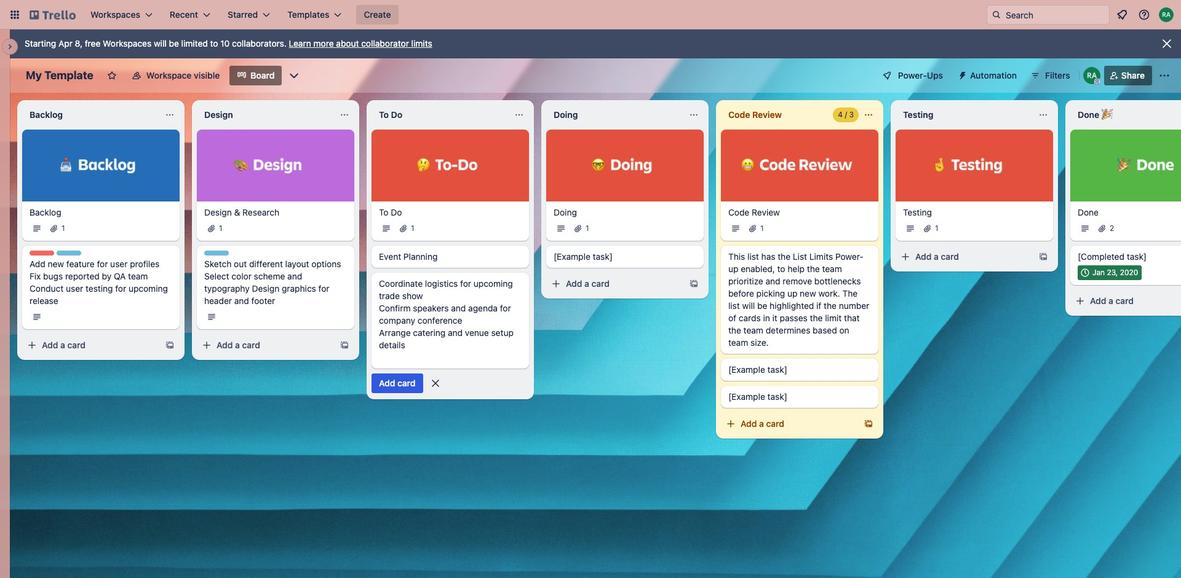 Task type: locate. For each thing, give the bounding box(es) containing it.
team
[[822, 264, 842, 274], [128, 271, 148, 281], [743, 325, 763, 336], [728, 337, 748, 348]]

1 vertical spatial doing
[[554, 207, 577, 218]]

ruby anderson (rubyanderson7) image inside primary element
[[1159, 7, 1174, 22]]

1 horizontal spatial be
[[757, 301, 767, 311]]

Backlog text field
[[22, 105, 160, 125]]

card
[[941, 251, 959, 262], [591, 278, 610, 289], [1116, 296, 1134, 306], [67, 340, 85, 350], [242, 340, 260, 350], [397, 378, 416, 389], [766, 419, 784, 429]]

task]
[[593, 251, 613, 262], [1127, 251, 1147, 262], [767, 365, 787, 375], [767, 392, 787, 402]]

board link
[[230, 66, 282, 86]]

1 vertical spatial to do
[[379, 207, 402, 218]]

to left 10
[[210, 38, 218, 49]]

add
[[915, 251, 932, 262], [30, 259, 45, 269], [566, 278, 582, 289], [1090, 296, 1106, 306], [42, 340, 58, 350], [217, 340, 233, 350], [379, 378, 395, 389], [741, 419, 757, 429]]

1 code from the top
[[728, 109, 750, 120]]

0 vertical spatial new
[[48, 259, 64, 269]]

back to home image
[[30, 5, 76, 25]]

the right if
[[824, 301, 837, 311]]

1 vertical spatial review
[[752, 207, 780, 218]]

2 testing from the top
[[903, 207, 932, 218]]

1 up has
[[760, 224, 764, 233]]

header
[[204, 296, 232, 306]]

workspaces button
[[83, 5, 160, 25]]

footer
[[251, 296, 275, 306]]

1 review from the top
[[752, 109, 782, 120]]

be up in on the right of page
[[757, 301, 767, 311]]

automation button
[[953, 66, 1024, 86]]

a for code review
[[759, 419, 764, 429]]

1 horizontal spatial will
[[742, 301, 755, 311]]

list up the enabled,
[[747, 251, 759, 262]]

team up bottlenecks
[[822, 264, 842, 274]]

in
[[763, 313, 770, 323]]

0 vertical spatial done
[[1078, 109, 1099, 120]]

1 horizontal spatial up
[[787, 288, 797, 299]]

primary element
[[0, 0, 1181, 30]]

color: red, title: none image
[[30, 251, 54, 256]]

1 vertical spatial code review
[[728, 207, 780, 218]]

user down the reported
[[66, 283, 83, 294]]

1 code review from the top
[[728, 109, 782, 120]]

2 horizontal spatial for
[[318, 283, 329, 294]]

jan 23, 2020
[[1092, 268, 1138, 277]]

design
[[204, 109, 233, 120], [204, 207, 232, 218], [252, 283, 279, 294]]

and up the picking
[[766, 276, 780, 286]]

design & research
[[204, 207, 279, 218]]

1 down doing link
[[586, 224, 589, 233]]

1 vertical spatial be
[[757, 301, 767, 311]]

0 horizontal spatial for
[[97, 259, 108, 269]]

learn more about collaborator limits link
[[289, 38, 432, 49]]

and for sketch out different layout options select color scheme and typography design graphics for header and footer
[[234, 296, 249, 306]]

to for to do text field
[[379, 109, 389, 120]]

power- inside this list has the list limits power- up enabled, to help the team prioritize and remove bottlenecks before picking up new work. the list will be highlighted if the number of cards in it passes the limit that the team determines based on team size.
[[835, 251, 864, 262]]

Jan 23, 2020 checkbox
[[1078, 265, 1142, 280]]

create from template… image for testing
[[1038, 252, 1048, 262]]

remove
[[783, 276, 812, 286]]

design for design & research
[[204, 207, 232, 218]]

starting
[[25, 38, 56, 49]]

workspaces down workspaces popup button
[[103, 38, 151, 49]]

2 vertical spatial design
[[252, 283, 279, 294]]

[completed task]
[[1078, 251, 1147, 262]]

1 vertical spatial testing
[[903, 207, 932, 218]]

[example task] link
[[554, 251, 696, 263], [728, 364, 871, 376], [728, 391, 871, 403]]

2 vertical spatial [example task] link
[[728, 391, 871, 403]]

team left size.
[[728, 337, 748, 348]]

0 vertical spatial testing
[[903, 109, 933, 120]]

0 vertical spatial code review
[[728, 109, 782, 120]]

power-
[[898, 70, 927, 81], [835, 251, 864, 262]]

power- left sm image
[[898, 70, 927, 81]]

1 vertical spatial will
[[742, 301, 755, 311]]

0 horizontal spatial be
[[169, 38, 179, 49]]

recent button
[[162, 5, 218, 25]]

code review
[[728, 109, 782, 120], [728, 207, 780, 218]]

2
[[1110, 224, 1114, 233]]

0 horizontal spatial to
[[210, 38, 218, 49]]

[example task]
[[554, 251, 613, 262], [728, 365, 787, 375], [728, 392, 787, 402]]

sm image
[[953, 66, 970, 83]]

on
[[839, 325, 849, 336]]

ruby anderson (rubyanderson7) image right filters on the right top
[[1083, 67, 1100, 84]]

1 vertical spatial user
[[66, 283, 83, 294]]

and down layout in the top of the page
[[287, 271, 302, 281]]

the down "limits"
[[807, 264, 820, 274]]

testing link
[[903, 206, 1046, 219]]

2 review from the top
[[752, 207, 780, 218]]

code review inside text field
[[728, 109, 782, 120]]

up down the this on the top of the page
[[728, 264, 738, 274]]

scheme
[[254, 271, 285, 281]]

power- up bottlenecks
[[835, 251, 864, 262]]

ruby anderson (rubyanderson7) image
[[1159, 7, 1174, 22], [1083, 67, 1100, 84]]

1 down testing link
[[935, 224, 938, 233]]

code review for code review text field
[[728, 109, 782, 120]]

ruby anderson (rubyanderson7) image right open information menu image
[[1159, 7, 1174, 22]]

card inside button
[[397, 378, 416, 389]]

0 vertical spatial doing
[[554, 109, 578, 120]]

1 do from the top
[[391, 109, 402, 120]]

0 horizontal spatial will
[[154, 38, 167, 49]]

0 horizontal spatial up
[[728, 264, 738, 274]]

Doing text field
[[546, 105, 684, 125]]

4 / 3
[[838, 110, 854, 119]]

1 horizontal spatial new
[[800, 288, 816, 299]]

0 vertical spatial do
[[391, 109, 402, 120]]

0 horizontal spatial color: sky, title: none image
[[57, 251, 81, 256]]

sketch out different layout options select color scheme and typography design graphics for header and footer
[[204, 259, 341, 306]]

to inside text field
[[379, 109, 389, 120]]

to do link
[[379, 206, 522, 219]]

and down "typography"
[[234, 296, 249, 306]]

2 to do from the top
[[379, 207, 402, 218]]

to do
[[379, 109, 402, 120], [379, 207, 402, 218]]

done up [completed
[[1078, 207, 1099, 218]]

add a card for design
[[217, 340, 260, 350]]

0 vertical spatial will
[[154, 38, 167, 49]]

1 vertical spatial ruby anderson (rubyanderson7) image
[[1083, 67, 1100, 84]]

1 vertical spatial new
[[800, 288, 816, 299]]

2 horizontal spatial and
[[766, 276, 780, 286]]

2 to from the top
[[379, 207, 388, 218]]

1 vertical spatial backlog
[[30, 207, 61, 218]]

1 down design & research
[[219, 224, 222, 233]]

1 done from the top
[[1078, 109, 1099, 120]]

create from template… image
[[1038, 252, 1048, 262], [165, 341, 175, 350], [340, 341, 349, 350], [864, 419, 873, 429]]

1 vertical spatial design
[[204, 207, 232, 218]]

1 1 from the left
[[62, 224, 65, 233]]

1 for code review
[[760, 224, 764, 233]]

be
[[169, 38, 179, 49], [757, 301, 767, 311]]

doing
[[554, 109, 578, 120], [554, 207, 577, 218]]

design inside sketch out different layout options select color scheme and typography design graphics for header and footer
[[252, 283, 279, 294]]

for inside sketch out different layout options select color scheme and typography design graphics for header and footer
[[318, 283, 329, 294]]

1 vertical spatial to
[[379, 207, 388, 218]]

testing inside text field
[[903, 109, 933, 120]]

done left 🎉
[[1078, 109, 1099, 120]]

review for code review link
[[752, 207, 780, 218]]

1 vertical spatial [example task] link
[[728, 364, 871, 376]]

Design text field
[[197, 105, 335, 125]]

0 horizontal spatial power-
[[835, 251, 864, 262]]

1 testing from the top
[[903, 109, 933, 120]]

card for testing
[[941, 251, 959, 262]]

new inside the add new feature for user profiles fix bugs reported by qa team conduct user testing for upcoming release
[[48, 259, 64, 269]]

0 vertical spatial review
[[752, 109, 782, 120]]

testing
[[86, 283, 113, 294]]

event planning
[[379, 251, 438, 262]]

design down visible
[[204, 109, 233, 120]]

my template
[[26, 69, 93, 82]]

To Do text field
[[372, 105, 509, 125]]

1 for testing
[[935, 224, 938, 233]]

up
[[728, 264, 738, 274], [787, 288, 797, 299]]

add a card for backlog
[[42, 340, 85, 350]]

will up "cards"
[[742, 301, 755, 311]]

5 1 from the left
[[760, 224, 764, 233]]

code inside text field
[[728, 109, 750, 120]]

workspaces inside popup button
[[90, 9, 140, 20]]

work.
[[818, 288, 840, 299]]

card for backlog
[[67, 340, 85, 350]]

for up by
[[97, 259, 108, 269]]

Search field
[[1001, 6, 1109, 24]]

1 doing from the top
[[554, 109, 578, 120]]

[example for middle [example task] link
[[728, 365, 765, 375]]

0 vertical spatial ruby anderson (rubyanderson7) image
[[1159, 7, 1174, 22]]

for down qa at the top of page
[[115, 283, 126, 294]]

0 horizontal spatial list
[[728, 301, 740, 311]]

[completed
[[1078, 251, 1124, 262]]

3 1 from the left
[[411, 224, 414, 233]]

2 color: sky, title: none image from the left
[[204, 251, 229, 256]]

workspace visible
[[146, 70, 220, 81]]

be left limited
[[169, 38, 179, 49]]

design inside text field
[[204, 109, 233, 120]]

1 vertical spatial to
[[777, 264, 785, 274]]

open information menu image
[[1138, 9, 1150, 21]]

to do for 'to do' link
[[379, 207, 402, 218]]

the
[[778, 251, 791, 262], [807, 264, 820, 274], [824, 301, 837, 311], [810, 313, 823, 323], [728, 325, 741, 336]]

1 vertical spatial [example task]
[[728, 365, 787, 375]]

to
[[210, 38, 218, 49], [777, 264, 785, 274]]

typography
[[204, 283, 250, 294]]

0 vertical spatial list
[[747, 251, 759, 262]]

1 for doing
[[586, 224, 589, 233]]

jan
[[1092, 268, 1105, 277]]

team inside the add new feature for user profiles fix bugs reported by qa team conduct user testing for upcoming release
[[128, 271, 148, 281]]

my
[[26, 69, 42, 82]]

1 vertical spatial do
[[391, 207, 402, 218]]

new up bugs
[[48, 259, 64, 269]]

2 vertical spatial [example
[[728, 392, 765, 402]]

0 vertical spatial to do
[[379, 109, 402, 120]]

graphics
[[282, 283, 316, 294]]

6 1 from the left
[[935, 224, 938, 233]]

0 horizontal spatial and
[[234, 296, 249, 306]]

add a card
[[915, 251, 959, 262], [566, 278, 610, 289], [1090, 296, 1134, 306], [42, 340, 85, 350], [217, 340, 260, 350], [741, 419, 784, 429]]

do
[[391, 109, 402, 120], [391, 207, 402, 218]]

1 vertical spatial power-
[[835, 251, 864, 262]]

0 vertical spatial backlog
[[30, 109, 63, 120]]

0 vertical spatial workspaces
[[90, 9, 140, 20]]

if
[[816, 301, 821, 311]]

new down remove
[[800, 288, 816, 299]]

2 done from the top
[[1078, 207, 1099, 218]]

1 horizontal spatial to
[[777, 264, 785, 274]]

to
[[379, 109, 389, 120], [379, 207, 388, 218]]

1 horizontal spatial power-
[[898, 70, 927, 81]]

review inside text field
[[752, 109, 782, 120]]

create from template… image for code review
[[864, 419, 873, 429]]

1 backlog from the top
[[30, 109, 63, 120]]

done link
[[1078, 206, 1181, 219]]

design for design
[[204, 109, 233, 120]]

2 backlog from the top
[[30, 207, 61, 218]]

testing
[[903, 109, 933, 120], [903, 207, 932, 218]]

2 do from the top
[[391, 207, 402, 218]]

design left the & at the left of page
[[204, 207, 232, 218]]

up up highlighted
[[787, 288, 797, 299]]

list up of
[[728, 301, 740, 311]]

limits
[[411, 38, 432, 49]]

1 horizontal spatial color: sky, title: none image
[[204, 251, 229, 256]]

color: sky, title: none image up feature
[[57, 251, 81, 256]]

2 code from the top
[[728, 207, 749, 218]]

share button
[[1104, 66, 1152, 86]]

event planning link
[[379, 251, 522, 263]]

3
[[849, 110, 854, 119]]

user up qa at the top of page
[[110, 259, 128, 269]]

1 horizontal spatial list
[[747, 251, 759, 262]]

do inside text field
[[391, 109, 402, 120]]

backlog for backlog link
[[30, 207, 61, 218]]

&
[[234, 207, 240, 218]]

1 for to do
[[411, 224, 414, 233]]

layout
[[285, 259, 309, 269]]

1 horizontal spatial user
[[110, 259, 128, 269]]

doing inside text field
[[554, 109, 578, 120]]

0 horizontal spatial ruby anderson (rubyanderson7) image
[[1083, 67, 1100, 84]]

0 vertical spatial code
[[728, 109, 750, 120]]

color: sky, title: none image up sketch
[[204, 251, 229, 256]]

star or unstar board image
[[107, 71, 117, 81]]

add a card button
[[896, 247, 1031, 267], [546, 274, 682, 294], [1070, 291, 1181, 311], [22, 336, 157, 355], [197, 336, 332, 355], [721, 414, 856, 434]]

1 vertical spatial [example
[[728, 365, 765, 375]]

qa
[[114, 271, 126, 281]]

4 1 from the left
[[586, 224, 589, 233]]

and inside this list has the list limits power- up enabled, to help the team prioritize and remove bottlenecks before picking up new work. the list will be highlighted if the number of cards in it passes the limit that the team determines based on team size.
[[766, 276, 780, 286]]

workspaces
[[90, 9, 140, 20], [103, 38, 151, 49]]

color: sky, title: none image
[[57, 251, 81, 256], [204, 251, 229, 256]]

0 horizontal spatial new
[[48, 259, 64, 269]]

backlog inside text field
[[30, 109, 63, 120]]

backlog up 'color: red, title: none' icon
[[30, 207, 61, 218]]

filters
[[1045, 70, 1070, 81]]

1 down backlog link
[[62, 224, 65, 233]]

1 to do from the top
[[379, 109, 402, 120]]

team down profiles at the left top of the page
[[128, 271, 148, 281]]

backlog down my
[[30, 109, 63, 120]]

design & research link
[[204, 206, 347, 219]]

do for to do text field
[[391, 109, 402, 120]]

1 to from the top
[[379, 109, 389, 120]]

0 vertical spatial [example
[[554, 251, 590, 262]]

2 doing from the top
[[554, 207, 577, 218]]

1 vertical spatial workspaces
[[103, 38, 151, 49]]

to left help
[[777, 264, 785, 274]]

1 up "event planning"
[[411, 224, 414, 233]]

0 vertical spatial power-
[[898, 70, 927, 81]]

1 vertical spatial done
[[1078, 207, 1099, 218]]

1 for backlog
[[62, 224, 65, 233]]

a for design
[[235, 340, 240, 350]]

1 horizontal spatial ruby anderson (rubyanderson7) image
[[1159, 7, 1174, 22]]

design up footer
[[252, 283, 279, 294]]

[example
[[554, 251, 590, 262], [728, 365, 765, 375], [728, 392, 765, 402]]

prioritize
[[728, 276, 763, 286]]

code review for code review link
[[728, 207, 780, 218]]

will up workspace
[[154, 38, 167, 49]]

0 vertical spatial to
[[379, 109, 389, 120]]

to do inside text field
[[379, 109, 402, 120]]

and for this list has the list limits power- up enabled, to help the team prioritize and remove bottlenecks before picking up new work. the list will be highlighted if the number of cards in it passes the limit that the team determines based on team size.
[[766, 276, 780, 286]]

done inside text field
[[1078, 109, 1099, 120]]

new
[[48, 259, 64, 269], [800, 288, 816, 299]]

user
[[110, 259, 128, 269], [66, 283, 83, 294]]

1 vertical spatial code
[[728, 207, 749, 218]]

the right has
[[778, 251, 791, 262]]

workspaces up free
[[90, 9, 140, 20]]

1 horizontal spatial for
[[115, 283, 126, 294]]

for down options
[[318, 283, 329, 294]]

starting apr 8, free workspaces will be limited to 10 collaborators. learn more about collaborator limits
[[25, 38, 432, 49]]

0 notifications image
[[1115, 7, 1129, 22]]

2 vertical spatial [example task]
[[728, 392, 787, 402]]

create from template… image for backlog
[[165, 341, 175, 350]]

more
[[313, 38, 334, 49]]

0 vertical spatial design
[[204, 109, 233, 120]]

1
[[62, 224, 65, 233], [219, 224, 222, 233], [411, 224, 414, 233], [586, 224, 589, 233], [760, 224, 764, 233], [935, 224, 938, 233]]

2 code review from the top
[[728, 207, 780, 218]]



Task type: vqa. For each thing, say whether or not it's contained in the screenshot.
Click to unstar Design Huddle . It will be removed from your starred list. icon
no



Task type: describe. For each thing, give the bounding box(es) containing it.
0 vertical spatial [example task] link
[[554, 251, 696, 263]]

done for done 🎉
[[1078, 109, 1099, 120]]

cards
[[739, 313, 761, 323]]

this list has the list limits power- up enabled, to help the team prioritize and remove bottlenecks before picking up new work. the list will be highlighted if the number of cards in it passes the limit that the team determines based on team size. link
[[728, 251, 871, 349]]

collaborators.
[[232, 38, 287, 49]]

power-ups button
[[873, 66, 950, 86]]

[example for top [example task] link
[[554, 251, 590, 262]]

to for 'to do' link
[[379, 207, 388, 218]]

a for backlog
[[60, 340, 65, 350]]

limits
[[809, 251, 833, 262]]

add a card for code review
[[741, 419, 784, 429]]

list
[[793, 251, 807, 262]]

new inside this list has the list limits power- up enabled, to help the team prioritize and remove bottlenecks before picking up new work. the list will be highlighted if the number of cards in it passes the limit that the team determines based on team size.
[[800, 288, 816, 299]]

sketch
[[204, 259, 232, 269]]

passes
[[780, 313, 808, 323]]

0 vertical spatial to
[[210, 38, 218, 49]]

23,
[[1107, 268, 1118, 277]]

1 color: sky, title: none image from the left
[[57, 251, 81, 256]]

create
[[364, 9, 391, 20]]

add a card button for design
[[197, 336, 332, 355]]

starred button
[[220, 5, 278, 25]]

before
[[728, 288, 754, 299]]

this list has the list limits power- up enabled, to help the team prioritize and remove bottlenecks before picking up new work. the list will be highlighted if the number of cards in it passes the limit that the team determines based on team size.
[[728, 251, 869, 348]]

add a card button for testing
[[896, 247, 1031, 267]]

customize views image
[[288, 70, 300, 82]]

select
[[204, 271, 229, 281]]

workspace
[[146, 70, 192, 81]]

power-ups
[[898, 70, 943, 81]]

a for testing
[[934, 251, 939, 262]]

picking
[[756, 288, 785, 299]]

add inside add card button
[[379, 378, 395, 389]]

share
[[1121, 70, 1145, 81]]

doing for doing link
[[554, 207, 577, 218]]

starred
[[228, 9, 258, 20]]

the down of
[[728, 325, 741, 336]]

card for doing
[[591, 278, 610, 289]]

profiles
[[130, 259, 160, 269]]

upcoming
[[129, 283, 168, 294]]

[completed task] link
[[1078, 251, 1181, 263]]

create from template… image
[[689, 279, 699, 289]]

review for code review text field
[[752, 109, 782, 120]]

different
[[249, 259, 283, 269]]

add new feature for user profiles fix bugs reported by qa team conduct user testing for upcoming release
[[30, 259, 168, 306]]

a for doing
[[584, 278, 589, 289]]

determines
[[766, 325, 810, 336]]

to do for to do text field
[[379, 109, 402, 120]]

add new feature for user profiles fix bugs reported by qa team conduct user testing for upcoming release link
[[30, 258, 172, 307]]

doing link
[[554, 206, 696, 219]]

add card
[[379, 378, 416, 389]]

0 vertical spatial user
[[110, 259, 128, 269]]

testing for testing text field
[[903, 109, 933, 120]]

board
[[251, 70, 275, 81]]

color
[[232, 271, 252, 281]]

ups
[[927, 70, 943, 81]]

the down if
[[810, 313, 823, 323]]

8,
[[75, 38, 82, 49]]

team down "cards"
[[743, 325, 763, 336]]

reported
[[65, 271, 99, 281]]

to inside this list has the list limits power- up enabled, to help the team prioritize and remove bottlenecks before picking up new work. the list will be highlighted if the number of cards in it passes the limit that the team determines based on team size.
[[777, 264, 785, 274]]

help
[[788, 264, 805, 274]]

create from template… image for design
[[340, 341, 349, 350]]

this
[[728, 251, 745, 262]]

2 1 from the left
[[219, 224, 222, 233]]

show menu image
[[1158, 70, 1171, 82]]

done for done
[[1078, 207, 1099, 218]]

based
[[813, 325, 837, 336]]

Testing text field
[[896, 105, 1033, 125]]

done 🎉
[[1078, 109, 1113, 120]]

apr
[[58, 38, 73, 49]]

add inside the add new feature for user profiles fix bugs reported by qa team conduct user testing for upcoming release
[[30, 259, 45, 269]]

Done 🎉 text field
[[1070, 105, 1181, 125]]

the
[[842, 288, 858, 299]]

0 vertical spatial be
[[169, 38, 179, 49]]

4
[[838, 110, 843, 119]]

backlog for backlog text field
[[30, 109, 63, 120]]

0 vertical spatial [example task]
[[554, 251, 613, 262]]

workspace visible button
[[124, 66, 227, 86]]

0 vertical spatial up
[[728, 264, 738, 274]]

add a card button for backlog
[[22, 336, 157, 355]]

10
[[220, 38, 230, 49]]

options
[[311, 259, 341, 269]]

Board name text field
[[20, 66, 100, 86]]

out
[[234, 259, 247, 269]]

power- inside power-ups button
[[898, 70, 927, 81]]

1 vertical spatial up
[[787, 288, 797, 299]]

about
[[336, 38, 359, 49]]

fix
[[30, 271, 41, 281]]

templates button
[[280, 5, 349, 25]]

templates
[[287, 9, 329, 20]]

🎉
[[1102, 109, 1113, 120]]

that
[[844, 313, 860, 323]]

testing for testing link
[[903, 207, 932, 218]]

code for code review link
[[728, 207, 749, 218]]

recent
[[170, 9, 198, 20]]

conduct
[[30, 283, 64, 294]]

add a card for doing
[[566, 278, 610, 289]]

cancel image
[[429, 377, 441, 390]]

2020
[[1120, 268, 1138, 277]]

search image
[[992, 10, 1001, 20]]

card for design
[[242, 340, 260, 350]]

0 horizontal spatial user
[[66, 283, 83, 294]]

number
[[839, 301, 869, 311]]

add a card for testing
[[915, 251, 959, 262]]

do for 'to do' link
[[391, 207, 402, 218]]

template
[[44, 69, 93, 82]]

[example for the bottommost [example task] link
[[728, 392, 765, 402]]

of
[[728, 313, 736, 323]]

1 vertical spatial list
[[728, 301, 740, 311]]

free
[[85, 38, 100, 49]]

size.
[[750, 337, 769, 348]]

add a card button for code review
[[721, 414, 856, 434]]

doing for doing text field
[[554, 109, 578, 120]]

add card button
[[372, 374, 423, 393]]

learn
[[289, 38, 311, 49]]

code for code review text field
[[728, 109, 750, 120]]

sketch out different layout options select color scheme and typography design graphics for header and footer link
[[204, 258, 347, 307]]

this member is an admin of this board. image
[[1094, 79, 1100, 84]]

add a card button for doing
[[546, 274, 682, 294]]

1 horizontal spatial and
[[287, 271, 302, 281]]

highlighted
[[770, 301, 814, 311]]

planning
[[403, 251, 438, 262]]

Enter a title for this card… text field
[[372, 273, 529, 369]]

visible
[[194, 70, 220, 81]]

be inside this list has the list limits power- up enabled, to help the team prioritize and remove bottlenecks before picking up new work. the list will be highlighted if the number of cards in it passes the limit that the team determines based on team size.
[[757, 301, 767, 311]]

limited
[[181, 38, 208, 49]]

bottlenecks
[[814, 276, 861, 286]]

Code Review text field
[[721, 105, 833, 125]]

enabled,
[[741, 264, 775, 274]]

bugs
[[43, 271, 63, 281]]

will inside this list has the list limits power- up enabled, to help the team prioritize and remove bottlenecks before picking up new work. the list will be highlighted if the number of cards in it passes the limit that the team determines based on team size.
[[742, 301, 755, 311]]

by
[[102, 271, 111, 281]]

automation
[[970, 70, 1017, 81]]

card for code review
[[766, 419, 784, 429]]

filters button
[[1027, 66, 1074, 86]]

research
[[242, 207, 279, 218]]

limit
[[825, 313, 842, 323]]



